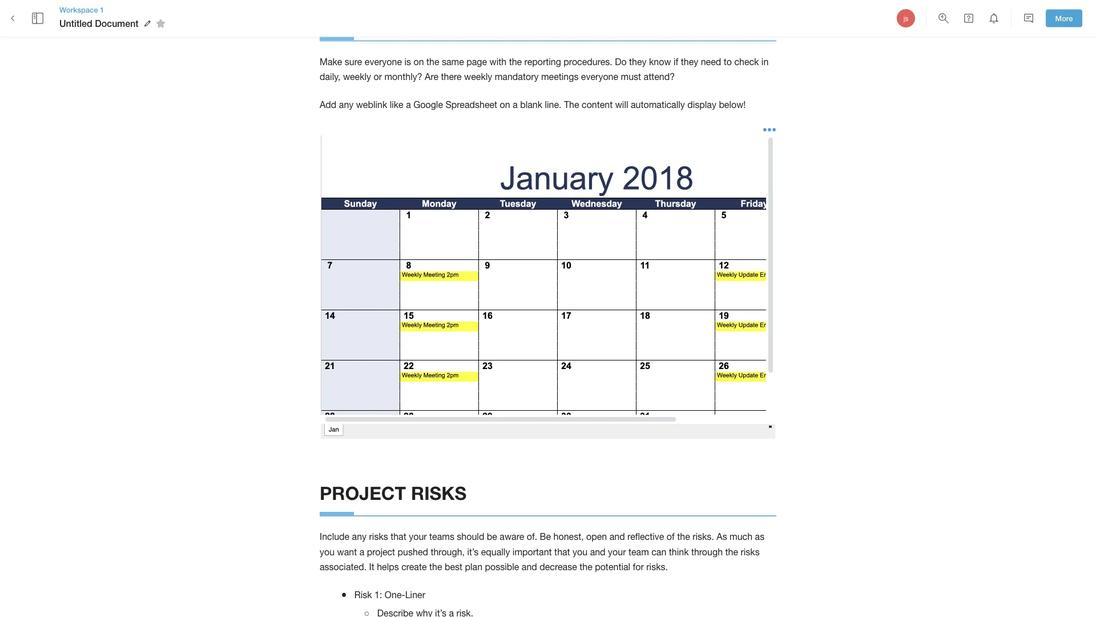 Task type: locate. For each thing, give the bounding box(es) containing it.
1 horizontal spatial that
[[555, 547, 571, 557]]

0 vertical spatial on
[[414, 57, 424, 67]]

weekly down page
[[465, 72, 493, 82]]

0 vertical spatial everyone
[[365, 57, 402, 67]]

automatically
[[631, 100, 685, 110]]

1 vertical spatial that
[[555, 547, 571, 557]]

of.
[[527, 532, 538, 542]]

add
[[320, 100, 337, 110]]

risks down much
[[741, 547, 760, 557]]

they right if
[[681, 57, 699, 67]]

your up potential
[[608, 547, 626, 557]]

0 horizontal spatial risks
[[369, 532, 388, 542]]

1 horizontal spatial and
[[591, 547, 606, 557]]

any right add
[[339, 100, 354, 110]]

a inside include any risks that your teams should be aware of. be honest, open and reflective of the risks. as much as you want a project pushed through, it's equally important that you and your team can think through the risks associated. it helps create the best plan possible and decrease the potential for risks.
[[360, 547, 365, 557]]

risk 1: one-liner
[[355, 590, 426, 600]]

it
[[369, 562, 375, 572]]

monthly?
[[385, 72, 423, 82]]

0 horizontal spatial weekly
[[343, 72, 371, 82]]

1 horizontal spatial you
[[573, 547, 588, 557]]

project
[[320, 483, 406, 504]]

1 vertical spatial and
[[591, 547, 606, 557]]

0 horizontal spatial and
[[522, 562, 538, 572]]

think
[[669, 547, 689, 557]]

to
[[724, 57, 732, 67]]

1 vertical spatial your
[[608, 547, 626, 557]]

workspace 1 link
[[59, 5, 169, 15]]

a right want
[[360, 547, 365, 557]]

1 vertical spatial risks
[[741, 547, 760, 557]]

2 you from the left
[[573, 547, 588, 557]]

that
[[391, 532, 407, 542], [555, 547, 571, 557]]

the up mandatory
[[509, 57, 522, 67]]

plan
[[465, 562, 483, 572]]

risks. down can
[[647, 562, 668, 572]]

1 vertical spatial risks.
[[647, 562, 668, 572]]

risks.
[[693, 532, 715, 542], [647, 562, 668, 572]]

your
[[409, 532, 427, 542], [608, 547, 626, 557]]

they
[[630, 57, 647, 67], [681, 57, 699, 67]]

0 horizontal spatial a
[[360, 547, 365, 557]]

1 weekly from the left
[[343, 72, 371, 82]]

0 vertical spatial any
[[339, 100, 354, 110]]

0 horizontal spatial you
[[320, 547, 335, 557]]

0 horizontal spatial on
[[414, 57, 424, 67]]

1 horizontal spatial everyone
[[582, 72, 619, 82]]

equally
[[481, 547, 510, 557]]

a
[[406, 100, 411, 110], [513, 100, 518, 110], [360, 547, 365, 557]]

any inside include any risks that your teams should be aware of. be honest, open and reflective of the risks. as much as you want a project pushed through, it's equally important that you and your team can think through the risks associated. it helps create the best plan possible and decrease the potential for risks.
[[352, 532, 367, 542]]

0 vertical spatial your
[[409, 532, 427, 542]]

0 horizontal spatial they
[[630, 57, 647, 67]]

through
[[692, 547, 723, 557]]

will
[[616, 100, 629, 110]]

that up pushed
[[391, 532, 407, 542]]

document
[[95, 18, 139, 29]]

1 they from the left
[[630, 57, 647, 67]]

everyone up or in the top of the page
[[365, 57, 402, 67]]

as
[[756, 532, 765, 542]]

0 horizontal spatial everyone
[[365, 57, 402, 67]]

your up pushed
[[409, 532, 427, 542]]

everyone down procedures. on the top right
[[582, 72, 619, 82]]

weekly
[[343, 72, 371, 82], [465, 72, 493, 82]]

more
[[1056, 14, 1074, 23]]

everyone
[[365, 57, 402, 67], [582, 72, 619, 82]]

you
[[320, 547, 335, 557], [573, 547, 588, 557]]

the left potential
[[580, 562, 593, 572]]

1 vertical spatial on
[[500, 100, 511, 110]]

and
[[610, 532, 625, 542], [591, 547, 606, 557], [522, 562, 538, 572]]

can
[[652, 547, 667, 557]]

0 horizontal spatial that
[[391, 532, 407, 542]]

0 vertical spatial risks.
[[693, 532, 715, 542]]

1 horizontal spatial risks.
[[693, 532, 715, 542]]

any
[[339, 100, 354, 110], [352, 532, 367, 542]]

potential
[[595, 562, 631, 572]]

check
[[735, 57, 759, 67]]

and down open
[[591, 547, 606, 557]]

you down include
[[320, 547, 335, 557]]

on right is
[[414, 57, 424, 67]]

spreadsheet
[[446, 100, 498, 110]]

make
[[320, 57, 342, 67]]

on left blank
[[500, 100, 511, 110]]

risks up project
[[369, 532, 388, 542]]

there
[[441, 72, 462, 82]]

a left blank
[[513, 100, 518, 110]]

a right like
[[406, 100, 411, 110]]

any up want
[[352, 532, 367, 542]]

include any risks that your teams should be aware of. be honest, open and reflective of the risks. as much as you want a project pushed through, it's equally important that you and your team can think through the risks associated. it helps create the best plan possible and decrease the potential for risks.
[[320, 532, 768, 572]]

that up decrease
[[555, 547, 571, 557]]

add any weblink like a google spreadsheet on a blank line. the content will automatically display below!
[[320, 100, 746, 110]]

possible
[[485, 562, 520, 572]]

0 horizontal spatial risks.
[[647, 562, 668, 572]]

they up the must
[[630, 57, 647, 67]]

one-
[[385, 590, 405, 600]]

1 horizontal spatial they
[[681, 57, 699, 67]]

risks. up through
[[693, 532, 715, 542]]

for
[[633, 562, 644, 572]]

through,
[[431, 547, 465, 557]]

0 horizontal spatial your
[[409, 532, 427, 542]]

or
[[374, 72, 382, 82]]

2 weekly from the left
[[465, 72, 493, 82]]

weekly down sure
[[343, 72, 371, 82]]

1 horizontal spatial risks
[[741, 547, 760, 557]]

and down important
[[522, 562, 538, 572]]

and right open
[[610, 532, 625, 542]]

attend?
[[644, 72, 675, 82]]

1 horizontal spatial weekly
[[465, 72, 493, 82]]

content
[[582, 100, 613, 110]]

as
[[717, 532, 728, 542]]

risks
[[369, 532, 388, 542], [741, 547, 760, 557]]

1 vertical spatial any
[[352, 532, 367, 542]]

display
[[688, 100, 717, 110]]

2 horizontal spatial and
[[610, 532, 625, 542]]

you down honest,
[[573, 547, 588, 557]]



Task type: vqa. For each thing, say whether or not it's contained in the screenshot.
BOOKMARKED
no



Task type: describe. For each thing, give the bounding box(es) containing it.
be
[[487, 532, 498, 542]]

it's
[[468, 547, 479, 557]]

must
[[621, 72, 642, 82]]

honest,
[[554, 532, 584, 542]]

workspace 1
[[59, 5, 104, 14]]

line.
[[545, 100, 562, 110]]

important
[[513, 547, 552, 557]]

team
[[629, 547, 649, 557]]

mandatory
[[495, 72, 539, 82]]

favorite image
[[154, 17, 168, 30]]

page
[[467, 57, 487, 67]]

the
[[564, 100, 580, 110]]

1:
[[375, 590, 382, 600]]

much
[[730, 532, 753, 542]]

aware
[[500, 532, 525, 542]]

project
[[367, 547, 395, 557]]

2 vertical spatial and
[[522, 562, 538, 572]]

liner
[[405, 590, 426, 600]]

with
[[490, 57, 507, 67]]

project risks
[[320, 483, 467, 504]]

do
[[615, 57, 627, 67]]

be
[[540, 532, 551, 542]]

2 horizontal spatial a
[[513, 100, 518, 110]]

any for include
[[352, 532, 367, 542]]

make sure everyone is on the same page with the reporting procedures. do they know if they need to check in daily, weekly or monthly? are there weekly mandatory meetings everyone must attend?
[[320, 57, 772, 82]]

meetings
[[542, 72, 579, 82]]

the down much
[[726, 547, 739, 557]]

is
[[405, 57, 411, 67]]

js button
[[896, 7, 918, 29]]

more button
[[1047, 9, 1083, 27]]

2 they from the left
[[681, 57, 699, 67]]

1 you from the left
[[320, 547, 335, 557]]

need
[[701, 57, 722, 67]]

blank
[[521, 100, 543, 110]]

sure
[[345, 57, 362, 67]]

best
[[445, 562, 463, 572]]

if
[[674, 57, 679, 67]]

workspace
[[59, 5, 98, 14]]

helps
[[377, 562, 399, 572]]

0 vertical spatial that
[[391, 532, 407, 542]]

google
[[414, 100, 443, 110]]

teams
[[430, 532, 455, 542]]

in
[[762, 57, 769, 67]]

procedures.
[[564, 57, 613, 67]]

reflective
[[628, 532, 665, 542]]

any for add
[[339, 100, 354, 110]]

pushed
[[398, 547, 428, 557]]

the up are
[[427, 57, 440, 67]]

of
[[667, 532, 675, 542]]

the right of
[[678, 532, 691, 542]]

1 vertical spatial everyone
[[582, 72, 619, 82]]

daily,
[[320, 72, 341, 82]]

associated.
[[320, 562, 367, 572]]

should
[[457, 532, 485, 542]]

untitled document
[[59, 18, 139, 29]]

like
[[390, 100, 404, 110]]

1 horizontal spatial a
[[406, 100, 411, 110]]

reporting
[[525, 57, 562, 67]]

open
[[587, 532, 607, 542]]

below!
[[720, 100, 746, 110]]

know
[[650, 57, 672, 67]]

0 vertical spatial risks
[[369, 532, 388, 542]]

decrease
[[540, 562, 577, 572]]

1
[[100, 5, 104, 14]]

risk
[[355, 590, 372, 600]]

are
[[425, 72, 439, 82]]

on inside make sure everyone is on the same page with the reporting procedures. do they know if they need to check in daily, weekly or monthly? are there weekly mandatory meetings everyone must attend?
[[414, 57, 424, 67]]

1 horizontal spatial your
[[608, 547, 626, 557]]

0 vertical spatial and
[[610, 532, 625, 542]]

same
[[442, 57, 464, 67]]

include
[[320, 532, 350, 542]]

want
[[337, 547, 357, 557]]

the left best
[[430, 562, 443, 572]]

weblink
[[356, 100, 387, 110]]

js
[[904, 14, 909, 22]]

1 horizontal spatial on
[[500, 100, 511, 110]]

untitled
[[59, 18, 92, 29]]

risks
[[411, 483, 467, 504]]

create
[[402, 562, 427, 572]]



